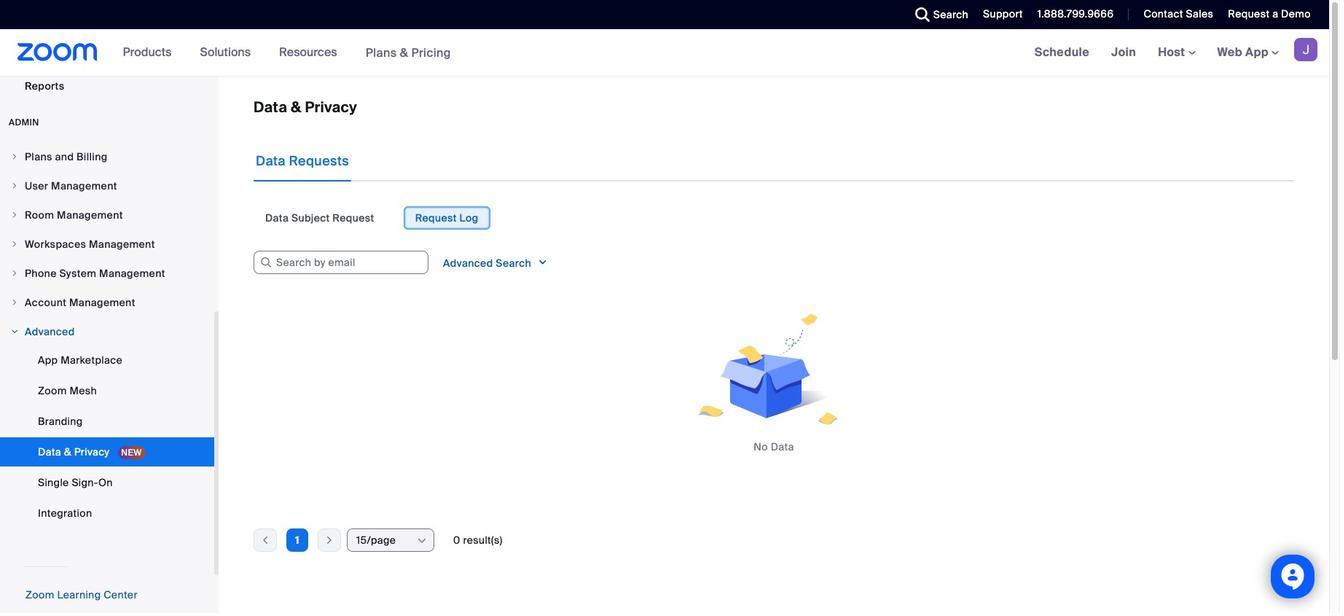 Task type: describe. For each thing, give the bounding box(es) containing it.
plans and billing menu item
[[0, 143, 214, 171]]

& inside "product information" navigation
[[400, 45, 409, 60]]

zoom for zoom mesh
[[38, 384, 67, 397]]

learning
[[57, 588, 101, 602]]

0 vertical spatial data & privacy
[[254, 98, 357, 117]]

pricing
[[412, 45, 451, 60]]

user
[[25, 179, 48, 192]]

product information navigation
[[112, 29, 462, 77]]

join link
[[1101, 29, 1148, 76]]

1 horizontal spatial &
[[291, 98, 301, 117]]

next page image
[[319, 534, 341, 547]]

room management menu item
[[0, 201, 214, 229]]

right image for room
[[10, 211, 19, 219]]

integration link
[[0, 499, 214, 528]]

request for request log
[[415, 211, 457, 225]]

support
[[984, 7, 1024, 20]]

resources button
[[279, 29, 344, 76]]

reports link
[[0, 71, 214, 101]]

single sign-on
[[38, 476, 113, 489]]

contact sales
[[1144, 7, 1214, 20]]

profile picture image
[[1295, 38, 1318, 61]]

room management
[[25, 209, 123, 222]]

request log
[[415, 211, 479, 225]]

request log tab
[[404, 206, 490, 230]]

account management
[[25, 296, 135, 309]]

data & privacy inside the advanced menu
[[38, 446, 112, 459]]

data right no
[[771, 440, 795, 454]]

zoom for zoom learning center
[[26, 588, 54, 602]]

right image for workspaces
[[10, 240, 19, 249]]

a
[[1273, 7, 1279, 20]]

show options image
[[416, 535, 428, 547]]

center
[[104, 588, 138, 602]]

no
[[754, 440, 769, 454]]

advanced menu
[[0, 346, 214, 529]]

app marketplace link
[[0, 346, 214, 375]]

search inside dropdown button
[[496, 257, 532, 270]]

zoom mesh
[[38, 384, 97, 397]]

plans & pricing
[[366, 45, 451, 60]]

resources
[[279, 44, 337, 60]]

phone system management
[[25, 267, 165, 280]]

account
[[25, 296, 67, 309]]

phone system management menu item
[[0, 260, 214, 287]]

request for request a demo
[[1229, 7, 1270, 20]]

management for room management
[[57, 209, 123, 222]]

search button
[[905, 0, 973, 29]]

search inside button
[[934, 8, 969, 21]]

user management
[[25, 179, 117, 192]]

sales
[[1187, 7, 1214, 20]]

right image for account
[[10, 298, 19, 307]]

marketplace
[[61, 354, 123, 367]]

plans for plans and billing
[[25, 150, 52, 163]]

demo
[[1282, 7, 1312, 20]]

mesh
[[70, 384, 97, 397]]

advanced search button
[[432, 251, 560, 275]]

and
[[55, 150, 74, 163]]

tabs of data requests tab list
[[254, 206, 490, 230]]

management for account management
[[69, 296, 135, 309]]

join
[[1112, 44, 1137, 60]]

1 button
[[287, 529, 308, 552]]

management for user management
[[51, 179, 117, 192]]

phone
[[25, 267, 57, 280]]

& inside the advanced menu
[[64, 446, 71, 459]]

data down "product information" navigation
[[254, 98, 287, 117]]

advanced for advanced
[[25, 325, 75, 338]]

banner containing products
[[0, 29, 1330, 77]]



Task type: vqa. For each thing, say whether or not it's contained in the screenshot.
leftmost All
no



Task type: locate. For each thing, give the bounding box(es) containing it.
right image
[[10, 182, 19, 190], [10, 240, 19, 249], [10, 298, 19, 307], [10, 327, 19, 336]]

support link
[[973, 0, 1027, 29], [984, 7, 1024, 20]]

right image inside the workspaces management menu item
[[10, 240, 19, 249]]

0 result(s)
[[454, 534, 503, 547]]

no data
[[754, 440, 795, 454]]

& down branding
[[64, 446, 71, 459]]

3 right image from the top
[[10, 269, 19, 278]]

single
[[38, 476, 69, 489]]

data & privacy
[[254, 98, 357, 117], [38, 446, 112, 459]]

schedule link
[[1024, 29, 1101, 76]]

contact
[[1144, 7, 1184, 20]]

log
[[460, 211, 479, 225]]

plans inside "product information" navigation
[[366, 45, 397, 60]]

right image
[[10, 152, 19, 161], [10, 211, 19, 219], [10, 269, 19, 278]]

&
[[400, 45, 409, 60], [291, 98, 301, 117], [64, 446, 71, 459]]

sign-
[[72, 476, 98, 489]]

management down billing
[[51, 179, 117, 192]]

1
[[295, 534, 300, 547]]

0 vertical spatial privacy
[[305, 98, 357, 117]]

plans
[[366, 45, 397, 60], [25, 150, 52, 163]]

data for data & privacy link
[[38, 446, 61, 459]]

advanced for advanced search
[[443, 257, 493, 270]]

0 horizontal spatial plans
[[25, 150, 52, 163]]

app right the web at the right top of the page
[[1246, 44, 1269, 60]]

right image inside the advanced menu item
[[10, 327, 19, 336]]

zoom logo image
[[17, 43, 97, 61]]

0 vertical spatial app
[[1246, 44, 1269, 60]]

integration
[[38, 507, 92, 520]]

zoom mesh link
[[0, 376, 214, 405]]

1 horizontal spatial app
[[1246, 44, 1269, 60]]

management up the phone system management menu item
[[89, 238, 155, 251]]

result(s)
[[463, 534, 503, 547]]

room
[[25, 209, 54, 222]]

Search by email text field
[[254, 251, 429, 274]]

management inside menu item
[[51, 179, 117, 192]]

solutions
[[200, 44, 251, 60]]

request
[[1229, 7, 1270, 20], [333, 211, 375, 225], [415, 211, 457, 225]]

advanced search
[[443, 257, 534, 270]]

data inside "tab list"
[[265, 211, 289, 225]]

1 vertical spatial advanced
[[25, 325, 75, 338]]

data requests tab
[[254, 141, 352, 182]]

zoom learning center
[[26, 588, 138, 602]]

2 vertical spatial right image
[[10, 269, 19, 278]]

system
[[59, 267, 97, 280]]

request left log
[[415, 211, 457, 225]]

1 horizontal spatial data & privacy
[[254, 98, 357, 117]]

zoom
[[38, 384, 67, 397], [26, 588, 54, 602]]

management
[[51, 179, 117, 192], [57, 209, 123, 222], [89, 238, 155, 251], [99, 267, 165, 280], [69, 296, 135, 309]]

right image inside account management menu item
[[10, 298, 19, 307]]

web app button
[[1218, 44, 1280, 60]]

plans left and
[[25, 150, 52, 163]]

workspaces management menu item
[[0, 230, 214, 258]]

data requests
[[256, 152, 349, 170]]

0 horizontal spatial app
[[38, 354, 58, 367]]

web app
[[1218, 44, 1269, 60]]

4 right image from the top
[[10, 327, 19, 336]]

2 vertical spatial &
[[64, 446, 71, 459]]

contact sales link
[[1133, 0, 1218, 29], [1144, 7, 1214, 20]]

admin menu menu
[[0, 143, 214, 531]]

data inside the advanced menu
[[38, 446, 61, 459]]

data left requests
[[256, 152, 286, 170]]

1 horizontal spatial advanced
[[443, 257, 493, 270]]

1 right image from the top
[[10, 152, 19, 161]]

0 horizontal spatial request
[[333, 211, 375, 225]]

web
[[1218, 44, 1243, 60]]

request a demo link
[[1218, 0, 1330, 29], [1229, 7, 1312, 20]]

management down the phone system management menu item
[[69, 296, 135, 309]]

search left support
[[934, 8, 969, 21]]

15/page button
[[357, 529, 416, 551]]

right image for user
[[10, 182, 19, 190]]

request right the "subject"
[[333, 211, 375, 225]]

1 vertical spatial plans
[[25, 150, 52, 163]]

data for data subject request tab on the left of page
[[265, 211, 289, 225]]

privacy up sign-
[[74, 446, 110, 459]]

right image inside user management menu item
[[10, 182, 19, 190]]

products
[[123, 44, 172, 60]]

0 vertical spatial advanced
[[443, 257, 493, 270]]

search left down "image"
[[496, 257, 532, 270]]

data subject request tab
[[254, 206, 386, 230]]

search
[[934, 8, 969, 21], [496, 257, 532, 270]]

3 right image from the top
[[10, 298, 19, 307]]

on
[[98, 476, 113, 489]]

1 vertical spatial search
[[496, 257, 532, 270]]

advanced down account
[[25, 325, 75, 338]]

right image inside the phone system management menu item
[[10, 269, 19, 278]]

data subject request
[[265, 211, 375, 225]]

app up zoom mesh
[[38, 354, 58, 367]]

data up the single
[[38, 446, 61, 459]]

data for data requests tab
[[256, 152, 286, 170]]

zoom inside the advanced menu
[[38, 384, 67, 397]]

1.888.799.9666
[[1038, 7, 1114, 20]]

host
[[1159, 44, 1189, 60]]

banner
[[0, 29, 1330, 77]]

plans for plans & pricing
[[366, 45, 397, 60]]

right image for phone
[[10, 269, 19, 278]]

management for workspaces management
[[89, 238, 155, 251]]

0
[[454, 534, 461, 547]]

1 horizontal spatial search
[[934, 8, 969, 21]]

right image left the room
[[10, 211, 19, 219]]

& left pricing
[[400, 45, 409, 60]]

0 vertical spatial plans
[[366, 45, 397, 60]]

privacy
[[305, 98, 357, 117], [74, 446, 110, 459]]

2 right image from the top
[[10, 211, 19, 219]]

2 horizontal spatial &
[[400, 45, 409, 60]]

subject
[[292, 211, 330, 225]]

1 vertical spatial privacy
[[74, 446, 110, 459]]

data & privacy up single sign-on
[[38, 446, 112, 459]]

account management menu item
[[0, 289, 214, 316]]

zoom left learning
[[26, 588, 54, 602]]

app
[[1246, 44, 1269, 60], [38, 354, 58, 367]]

15/page
[[357, 534, 396, 547]]

solutions button
[[200, 29, 257, 76]]

1.888.799.9666 button
[[1027, 0, 1118, 29], [1038, 7, 1114, 20]]

workspaces
[[25, 238, 86, 251]]

1 vertical spatial right image
[[10, 211, 19, 219]]

management up workspaces management
[[57, 209, 123, 222]]

advanced menu item
[[0, 318, 214, 346]]

1 right image from the top
[[10, 182, 19, 190]]

plans & pricing link
[[366, 45, 451, 60], [366, 45, 451, 60]]

data left the "subject"
[[265, 211, 289, 225]]

meetings navigation
[[1024, 29, 1330, 77]]

advanced inside the advanced menu item
[[25, 325, 75, 338]]

2 right image from the top
[[10, 240, 19, 249]]

advanced down log
[[443, 257, 493, 270]]

& up data requests tab
[[291, 98, 301, 117]]

single sign-on link
[[0, 468, 214, 497]]

request a demo
[[1229, 7, 1312, 20]]

1 horizontal spatial privacy
[[305, 98, 357, 117]]

1 horizontal spatial request
[[415, 211, 457, 225]]

1 vertical spatial zoom
[[26, 588, 54, 602]]

1 vertical spatial &
[[291, 98, 301, 117]]

1 horizontal spatial plans
[[366, 45, 397, 60]]

0 vertical spatial zoom
[[38, 384, 67, 397]]

previous page image
[[254, 534, 276, 547]]

privacy up requests
[[305, 98, 357, 117]]

user management menu item
[[0, 172, 214, 200]]

right image down admin
[[10, 152, 19, 161]]

app marketplace
[[38, 354, 123, 367]]

2 horizontal spatial request
[[1229, 7, 1270, 20]]

branding link
[[0, 407, 214, 436]]

app inside "meetings" navigation
[[1246, 44, 1269, 60]]

0 horizontal spatial data & privacy
[[38, 446, 112, 459]]

1 vertical spatial app
[[38, 354, 58, 367]]

right image inside room management menu item
[[10, 211, 19, 219]]

1 vertical spatial data & privacy
[[38, 446, 112, 459]]

0 horizontal spatial search
[[496, 257, 532, 270]]

right image inside plans and billing menu item
[[10, 152, 19, 161]]

privacy inside data & privacy link
[[74, 446, 110, 459]]

side navigation navigation
[[0, 0, 219, 613]]

reports
[[25, 79, 64, 93]]

billing
[[77, 150, 108, 163]]

branding
[[38, 415, 83, 428]]

app inside the advanced menu
[[38, 354, 58, 367]]

products button
[[123, 29, 178, 76]]

0 vertical spatial right image
[[10, 152, 19, 161]]

host button
[[1159, 44, 1196, 60]]

data
[[254, 98, 287, 117], [256, 152, 286, 170], [265, 211, 289, 225], [771, 440, 795, 454], [38, 446, 61, 459]]

0 vertical spatial &
[[400, 45, 409, 60]]

zoom left mesh
[[38, 384, 67, 397]]

right image left phone
[[10, 269, 19, 278]]

request left a
[[1229, 7, 1270, 20]]

0 horizontal spatial advanced
[[25, 325, 75, 338]]

data & privacy link
[[0, 437, 214, 467]]

admin
[[9, 117, 39, 128]]

workspaces management
[[25, 238, 155, 251]]

data & privacy up data requests tab
[[254, 98, 357, 117]]

0 horizontal spatial &
[[64, 446, 71, 459]]

0 vertical spatial search
[[934, 8, 969, 21]]

schedule
[[1035, 44, 1090, 60]]

plans and billing
[[25, 150, 108, 163]]

requests
[[289, 152, 349, 170]]

right image for plans
[[10, 152, 19, 161]]

advanced inside advanced search dropdown button
[[443, 257, 493, 270]]

management up account management menu item
[[99, 267, 165, 280]]

advanced
[[443, 257, 493, 270], [25, 325, 75, 338]]

plans left pricing
[[366, 45, 397, 60]]

plans inside plans and billing menu item
[[25, 150, 52, 163]]

0 horizontal spatial privacy
[[74, 446, 110, 459]]

zoom learning center link
[[26, 588, 138, 602]]

down image
[[538, 255, 548, 270]]



